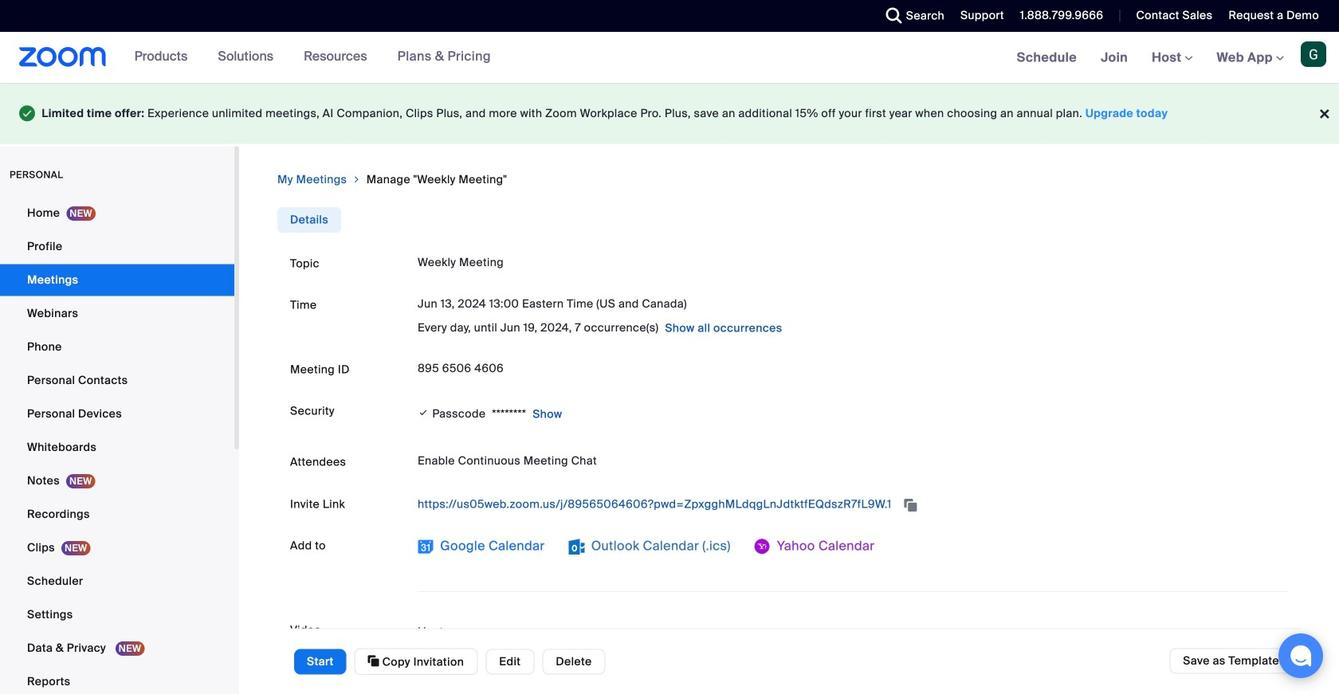 Task type: vqa. For each thing, say whether or not it's contained in the screenshot.
present image
no



Task type: locate. For each thing, give the bounding box(es) containing it.
personal menu menu
[[0, 197, 234, 694]]

manage my meeting tab control tab list
[[277, 207, 341, 233]]

type image
[[19, 102, 35, 125]]

banner
[[0, 32, 1339, 84]]

open chat image
[[1290, 645, 1312, 667]]

meetings navigation
[[1005, 32, 1339, 84]]

footer
[[0, 83, 1339, 144]]

copy url image
[[903, 500, 919, 511]]

tab
[[277, 207, 341, 233]]

copy image
[[368, 654, 379, 668]]



Task type: describe. For each thing, give the bounding box(es) containing it.
product information navigation
[[107, 32, 503, 83]]

profile picture image
[[1301, 41, 1327, 67]]

add to outlook calendar (.ics) image
[[569, 539, 585, 555]]

manage weekly meeting navigation
[[277, 172, 1301, 188]]

add to yahoo calendar image
[[755, 539, 771, 555]]

add to google calendar image
[[418, 539, 434, 555]]

right image
[[352, 172, 362, 188]]

zoom logo image
[[19, 47, 107, 67]]

checked image
[[418, 405, 429, 421]]



